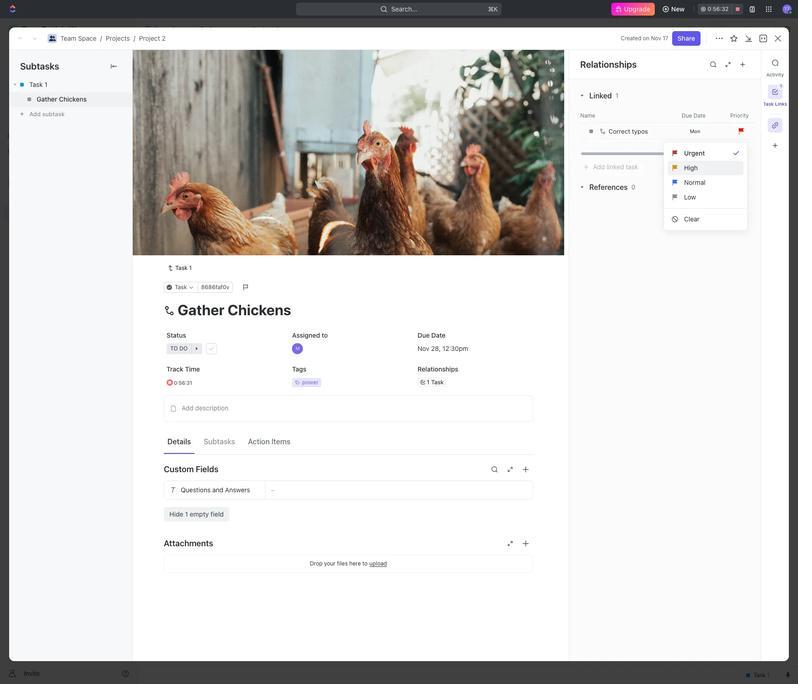 Task type: vqa. For each thing, say whether or not it's contained in the screenshot.
Ralph
no



Task type: describe. For each thing, give the bounding box(es) containing it.
details button
[[164, 434, 195, 450]]

low
[[685, 193, 697, 201]]

team space
[[154, 25, 190, 33]]

on
[[644, 35, 650, 42]]

and
[[213, 486, 224, 494]]

created
[[622, 35, 642, 42]]

add down the calendar link
[[246, 129, 257, 136]]

hide for hide 1 empty field
[[169, 511, 184, 518]]

assignees button
[[370, 105, 413, 116]]

spaces
[[7, 148, 27, 155]]

action items button
[[245, 434, 294, 450]]

add left description
[[182, 405, 194, 412]]

home link
[[4, 44, 133, 59]]

your
[[324, 560, 336, 567]]

drop your files here to upload
[[310, 560, 387, 568]]

correct
[[609, 128, 631, 135]]

references
[[590, 183, 628, 191]]

sidebar navigation
[[0, 18, 137, 685]]

docs link
[[4, 76, 133, 90]]

board
[[171, 85, 189, 92]]

hide for hide
[[475, 107, 488, 114]]

in progress
[[170, 129, 207, 136]]

low button
[[668, 190, 744, 205]]

2 vertical spatial task 1
[[176, 265, 192, 271]]

add description button
[[167, 401, 530, 416]]

team for team space
[[154, 25, 170, 33]]

clear button
[[668, 212, 744, 227]]

share button right '17'
[[673, 31, 701, 46]]

space for team space
[[172, 25, 190, 33]]

0 vertical spatial to
[[170, 217, 178, 224]]

normal button
[[668, 175, 744, 190]]

list containing urgent
[[665, 146, 748, 227]]

to inside the drop your files here to upload
[[363, 560, 368, 567]]

task sidebar content section
[[569, 50, 799, 662]]

fields
[[196, 465, 219, 475]]

name
[[581, 112, 596, 119]]

1 vertical spatial share
[[678, 34, 696, 42]]

references 0
[[590, 183, 636, 191]]

files
[[337, 560, 348, 567]]

created on nov 17
[[622, 35, 669, 42]]

upgrade
[[625, 5, 651, 13]]

task links
[[764, 101, 788, 107]]

high button
[[668, 161, 744, 175]]

8686faf0v
[[201, 284, 230, 291]]

subtasks inside button
[[204, 438, 235, 446]]

invite
[[24, 670, 40, 678]]

2 vertical spatial project
[[159, 55, 200, 70]]

hide button
[[472, 105, 491, 116]]

1 horizontal spatial task 1 link
[[164, 263, 196, 274]]

table
[[278, 85, 294, 92]]

assignees
[[382, 107, 409, 114]]

2 vertical spatial add task
[[185, 191, 212, 199]]

attachments button
[[164, 533, 534, 555]]

dashboards
[[22, 94, 58, 102]]

chickens
[[59, 95, 87, 103]]

upload button
[[370, 561, 387, 568]]

1 button for 2
[[206, 175, 219, 184]]

details
[[168, 438, 191, 446]]

task inside tab list
[[764, 101, 775, 107]]

calendar
[[234, 85, 261, 92]]

1 task
[[427, 378, 444, 386]]

clear
[[685, 215, 700, 223]]

questions
[[181, 486, 211, 494]]

gather
[[37, 95, 57, 103]]

custom fields element
[[164, 481, 534, 522]]

track time
[[167, 365, 200, 373]]

list link
[[204, 82, 217, 95]]

add down "automations" button
[[733, 59, 745, 66]]

0 vertical spatial task 1
[[29, 81, 47, 88]]

0 horizontal spatial project 2 link
[[139, 34, 166, 42]]

automations
[[720, 25, 759, 33]]

linked
[[590, 92, 612, 100]]

2 vertical spatial add task button
[[180, 190, 215, 201]]

custom fields
[[164, 465, 219, 475]]

user group image for rightmost 'team space' "link"
[[146, 27, 151, 32]]

action
[[248, 438, 270, 446]]

table link
[[276, 82, 294, 95]]

1 inside linked 1
[[616, 92, 619, 99]]

time
[[185, 365, 200, 373]]

0 vertical spatial share
[[689, 25, 706, 33]]

urgent
[[685, 149, 706, 157]]

add description
[[182, 405, 229, 412]]

0:56:32
[[708, 5, 729, 12]]

0 horizontal spatial subtasks
[[20, 61, 59, 71]]

1 button for 1
[[205, 158, 218, 168]]

1 vertical spatial to
[[322, 331, 328, 339]]

1 horizontal spatial projects link
[[198, 24, 236, 35]]

gather chickens
[[37, 95, 87, 103]]

status
[[167, 331, 186, 339]]

gather chickens link
[[9, 92, 132, 107]]

custom
[[164, 465, 194, 475]]



Task type: locate. For each thing, give the bounding box(es) containing it.
add task button down the calendar link
[[235, 127, 274, 138]]

field
[[211, 511, 224, 518]]

high
[[685, 164, 699, 172]]

progress
[[177, 129, 207, 136]]

1 vertical spatial add task
[[246, 129, 270, 136]]

0 horizontal spatial to
[[170, 217, 178, 224]]

1 vertical spatial user group image
[[9, 180, 16, 185]]

1 horizontal spatial to
[[322, 331, 328, 339]]

0 vertical spatial 1 button
[[769, 83, 785, 99]]

project 2
[[253, 25, 280, 33], [159, 55, 213, 70]]

docs
[[22, 79, 37, 87]]

1 horizontal spatial project 2 link
[[241, 24, 282, 35]]

1 horizontal spatial relationships
[[581, 59, 637, 69]]

0 horizontal spatial space
[[78, 34, 97, 42]]

normal
[[685, 179, 706, 186]]

action items
[[248, 438, 291, 446]]

project
[[253, 25, 274, 33], [139, 34, 160, 42], [159, 55, 200, 70]]

1 inside task sidebar navigation tab list
[[781, 84, 783, 88]]

space inside "link"
[[172, 25, 190, 33]]

0 vertical spatial user group image
[[146, 27, 151, 32]]

1 horizontal spatial add task
[[246, 129, 270, 136]]

upgrade link
[[612, 3, 655, 16]]

1 vertical spatial hide
[[169, 511, 184, 518]]

tree
[[4, 159, 133, 283]]

1 vertical spatial task 1 link
[[164, 263, 196, 274]]

add task button
[[727, 55, 766, 70], [235, 127, 274, 138], [180, 190, 215, 201]]

0 vertical spatial space
[[172, 25, 190, 33]]

relationships
[[581, 59, 637, 69], [418, 365, 459, 373]]

tags
[[292, 365, 307, 373]]

add task button down the task 2
[[180, 190, 215, 201]]

0 vertical spatial add task
[[733, 59, 760, 66]]

2 horizontal spatial to
[[363, 560, 368, 567]]

Edit task name text field
[[164, 301, 534, 319]]

to right here
[[363, 560, 368, 567]]

1 horizontal spatial team
[[154, 25, 170, 33]]

0 horizontal spatial add task button
[[180, 190, 215, 201]]

0 vertical spatial project
[[253, 25, 274, 33]]

description
[[195, 405, 229, 412]]

new button
[[659, 2, 691, 16]]

new
[[672, 5, 685, 13]]

activity
[[767, 72, 785, 77]]

0 vertical spatial team
[[154, 25, 170, 33]]

0
[[632, 183, 636, 191]]

hide inside custom fields element
[[169, 511, 184, 518]]

user group image inside 'team space' "link"
[[146, 27, 151, 32]]

1 vertical spatial add task button
[[235, 127, 274, 138]]

add task down the task 2
[[185, 191, 212, 199]]

relationships inside task sidebar content section
[[581, 59, 637, 69]]

⌘k
[[489, 5, 499, 13]]

answers
[[225, 486, 250, 494]]

0 vertical spatial projects
[[209, 25, 233, 33]]

1 button right the task 2
[[206, 175, 219, 184]]

1 horizontal spatial projects
[[209, 25, 233, 33]]

linked 1
[[590, 92, 619, 100]]

8686faf0v button
[[198, 282, 233, 293]]

0 horizontal spatial hide
[[169, 511, 184, 518]]

empty
[[190, 511, 209, 518]]

0 horizontal spatial add task
[[185, 191, 212, 199]]

1 vertical spatial 1 button
[[205, 158, 218, 168]]

2 horizontal spatial add task button
[[727, 55, 766, 70]]

0 vertical spatial relationships
[[581, 59, 637, 69]]

attachments
[[164, 539, 213, 549]]

0 vertical spatial project 2
[[253, 25, 280, 33]]

0 vertical spatial task 1 link
[[9, 77, 132, 92]]

inbox link
[[4, 60, 133, 75]]

track
[[167, 365, 184, 373]]

add down the task 2
[[185, 191, 196, 199]]

1 horizontal spatial team space link
[[142, 24, 192, 35]]

user group image inside tree
[[9, 180, 16, 185]]

automations button
[[716, 22, 763, 36]]

0 horizontal spatial task 1 link
[[9, 77, 132, 92]]

1 horizontal spatial user group image
[[146, 27, 151, 32]]

1 vertical spatial team
[[60, 34, 76, 42]]

17
[[663, 35, 669, 42]]

search...
[[392, 5, 418, 13]]

1 button down the "progress"
[[205, 158, 218, 168]]

relationships up 1 task
[[418, 365, 459, 373]]

user group image down spaces
[[9, 180, 16, 185]]

task
[[746, 59, 760, 66], [29, 81, 43, 88], [764, 101, 775, 107], [258, 129, 270, 136], [185, 159, 199, 167], [185, 175, 199, 183], [198, 191, 212, 199], [176, 265, 188, 271], [432, 378, 444, 386]]

hide
[[475, 107, 488, 114], [169, 511, 184, 518]]

assigned
[[292, 331, 320, 339]]

task 2
[[185, 175, 204, 183]]

1 vertical spatial task 1
[[185, 159, 203, 167]]

list
[[206, 85, 217, 92]]

projects
[[209, 25, 233, 33], [106, 34, 130, 42]]

subtasks up fields
[[204, 438, 235, 446]]

user group image
[[146, 27, 151, 32], [9, 180, 16, 185]]

0 horizontal spatial team
[[60, 34, 76, 42]]

tree inside sidebar "navigation"
[[4, 159, 133, 283]]

here
[[350, 560, 361, 567]]

task 1 link
[[9, 77, 132, 92], [164, 263, 196, 274]]

2 vertical spatial to
[[363, 560, 368, 567]]

space
[[172, 25, 190, 33], [78, 34, 97, 42]]

custom fields button
[[164, 459, 534, 481]]

user group image
[[49, 36, 56, 41]]

nov
[[652, 35, 662, 42]]

space for team space / projects / project 2
[[78, 34, 97, 42]]

Search tasks... text field
[[685, 104, 776, 118]]

relationships up linked 1
[[581, 59, 637, 69]]

due
[[418, 331, 430, 339]]

2 vertical spatial 1 button
[[206, 175, 219, 184]]

date
[[432, 331, 446, 339]]

board link
[[169, 82, 189, 95]]

0 horizontal spatial project 2
[[159, 55, 213, 70]]

task sidebar navigation tab list
[[764, 55, 788, 153]]

share
[[689, 25, 706, 33], [678, 34, 696, 42]]

correct typos link
[[598, 124, 671, 139]]

share button down new in the right of the page
[[683, 22, 712, 37]]

0 horizontal spatial team space link
[[60, 34, 97, 42]]

2
[[276, 25, 280, 33], [162, 34, 166, 42], [203, 55, 211, 70], [217, 129, 221, 136], [200, 175, 204, 183], [198, 217, 201, 224]]

gantt
[[311, 85, 328, 92]]

add
[[733, 59, 745, 66], [246, 129, 257, 136], [185, 191, 196, 199], [182, 405, 194, 412]]

to do
[[170, 217, 187, 224]]

upload
[[370, 561, 387, 568]]

0 vertical spatial hide
[[475, 107, 488, 114]]

1 vertical spatial projects
[[106, 34, 130, 42]]

add task button down "automations" button
[[727, 55, 766, 70]]

list
[[665, 146, 748, 227]]

team
[[154, 25, 170, 33], [60, 34, 76, 42]]

0 vertical spatial add task button
[[727, 55, 766, 70]]

share button
[[683, 22, 712, 37], [673, 31, 701, 46]]

1 horizontal spatial subtasks
[[204, 438, 235, 446]]

0 horizontal spatial projects link
[[106, 34, 130, 42]]

correct typos
[[609, 128, 649, 135]]

questions and answers
[[181, 486, 250, 494]]

calendar link
[[232, 82, 261, 95]]

add task down "automations" button
[[733, 59, 760, 66]]

drop
[[310, 560, 323, 567]]

projects link
[[198, 24, 236, 35], [106, 34, 130, 42]]

0 horizontal spatial user group image
[[9, 180, 16, 185]]

favorites
[[7, 133, 31, 140]]

urgent button
[[668, 146, 744, 161]]

links
[[776, 101, 788, 107]]

team for team space / projects / project 2
[[60, 34, 76, 42]]

add task
[[733, 59, 760, 66], [246, 129, 270, 136], [185, 191, 212, 199]]

1 horizontal spatial add task button
[[235, 127, 274, 138]]

1 vertical spatial project
[[139, 34, 160, 42]]

user group image left team space
[[146, 27, 151, 32]]

1 vertical spatial space
[[78, 34, 97, 42]]

0 vertical spatial subtasks
[[20, 61, 59, 71]]

1 vertical spatial subtasks
[[204, 438, 235, 446]]

do
[[179, 217, 187, 224]]

typos
[[633, 128, 649, 135]]

1 inside custom fields element
[[185, 511, 188, 518]]

1 vertical spatial project 2
[[159, 55, 213, 70]]

0 horizontal spatial relationships
[[418, 365, 459, 373]]

1 horizontal spatial hide
[[475, 107, 488, 114]]

share down new "button"
[[689, 25, 706, 33]]

gantt link
[[309, 82, 328, 95]]

to left do at the left top
[[170, 217, 178, 224]]

1 button inside task sidebar navigation tab list
[[769, 83, 785, 99]]

add task down calendar
[[246, 129, 270, 136]]

to right assigned
[[322, 331, 328, 339]]

user group image for tree within sidebar "navigation"
[[9, 180, 16, 185]]

inbox
[[22, 63, 38, 71]]

share right '17'
[[678, 34, 696, 42]]

subtasks down the home
[[20, 61, 59, 71]]

1 horizontal spatial space
[[172, 25, 190, 33]]

2 horizontal spatial add task
[[733, 59, 760, 66]]

subtasks
[[20, 61, 59, 71], [204, 438, 235, 446]]

1 button up task links
[[769, 83, 785, 99]]

favorites button
[[4, 131, 35, 142]]

1 horizontal spatial project 2
[[253, 25, 280, 33]]

hide inside button
[[475, 107, 488, 114]]

due date
[[418, 331, 446, 339]]

assigned to
[[292, 331, 328, 339]]

0 horizontal spatial projects
[[106, 34, 130, 42]]

1 vertical spatial relationships
[[418, 365, 459, 373]]

hide 1 empty field
[[169, 511, 224, 518]]



